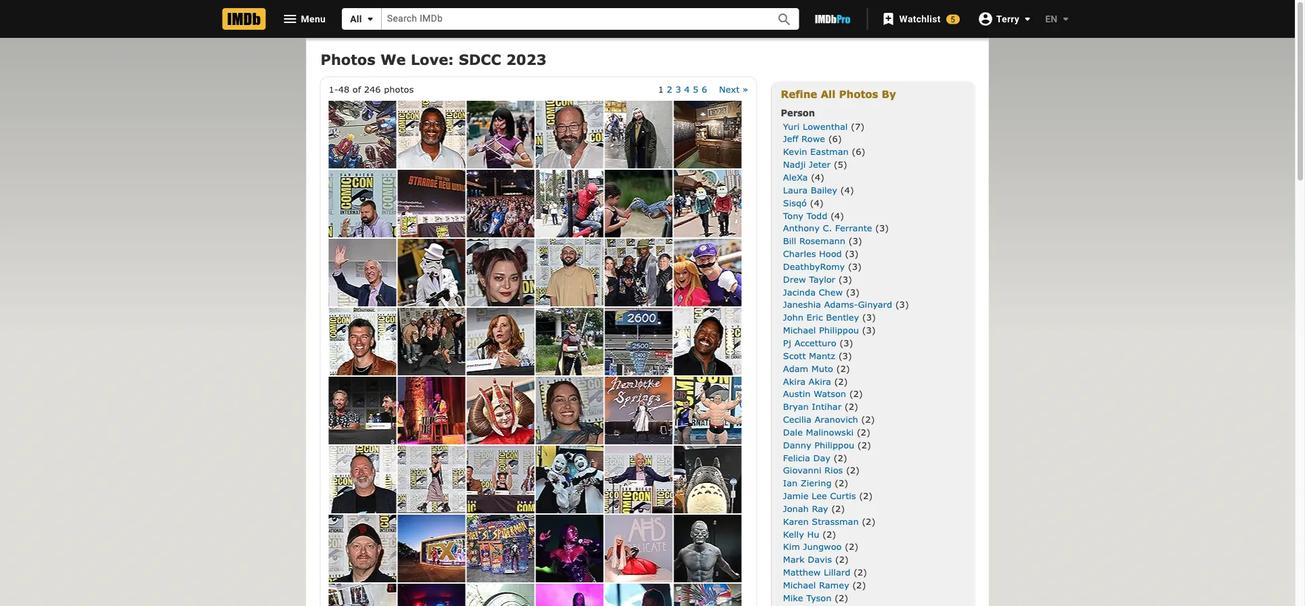 Task type: describe. For each thing, give the bounding box(es) containing it.
0 vertical spatial 5
[[951, 15, 955, 24]]

of
[[353, 84, 361, 94]]

deathbyromy
[[783, 261, 845, 272]]

danny
[[783, 440, 811, 450]]

photos we love: sdcc 2023
[[321, 50, 547, 68]]

kevin eastman link
[[783, 146, 849, 157]]

refine all photos by
[[781, 88, 896, 100]]

ginyard
[[858, 299, 892, 310]]

scott mantz link
[[783, 350, 835, 361]]

matthew
[[783, 567, 821, 578]]

kevin
[[783, 146, 807, 157]]

bryan intihar link
[[783, 401, 842, 412]]

by
[[882, 88, 896, 100]]

arrow drop down image for en
[[1058, 11, 1074, 27]]

curtis
[[830, 491, 856, 501]]

charles hood link
[[783, 248, 842, 259]]

dale malinowski link
[[783, 427, 854, 437]]

ian ziering link
[[783, 478, 832, 488]]

karen strassman image
[[467, 308, 534, 376]]

0 horizontal spatial 5
[[693, 84, 698, 94]]

rosemann
[[799, 236, 845, 246]]

1 horizontal spatial alexa image
[[467, 239, 534, 307]]

1-48 of 246 photos
[[329, 84, 414, 94]]

jamie
[[783, 491, 809, 501]]

1
[[658, 84, 664, 94]]

accetturo
[[794, 338, 836, 348]]

account circle image
[[977, 11, 994, 27]]

pj
[[783, 338, 791, 348]]

all button
[[342, 8, 382, 30]]

(4) up anthony c. ferrante link
[[830, 210, 844, 221]]

jeff rowe link
[[783, 134, 825, 144]]

watchlist
[[899, 13, 941, 24]]

austin
[[783, 389, 811, 399]]

All search field
[[342, 8, 799, 30]]

2 link
[[667, 84, 672, 94]]

bryan
[[783, 401, 809, 412]]

home image
[[222, 8, 266, 30]]

robert kirkman image
[[329, 170, 396, 238]]

mantz
[[809, 350, 835, 361]]

menu
[[301, 13, 326, 24]]

yuri
[[783, 121, 800, 131]]

aranovich
[[815, 414, 858, 425]]

5 link
[[693, 84, 698, 94]]

todd
[[807, 210, 827, 221]]

janeshia adams-ginyard link
[[783, 299, 892, 310]]

kim jungwoo link
[[783, 542, 842, 552]]

0 horizontal spatial (6)
[[828, 134, 842, 144]]

alexandre o. philippe image
[[329, 515, 396, 583]]

(5)
[[834, 159, 847, 170]]

1-
[[329, 84, 338, 94]]

akira akira link
[[783, 376, 831, 386]]

nadji jeter link
[[783, 159, 831, 170]]

menu image
[[282, 11, 298, 27]]

3 link
[[675, 84, 681, 94]]

anthony c. ferrante and ian ziering image
[[329, 377, 396, 445]]

none field inside all 'search field'
[[382, 8, 761, 30]]

john
[[783, 312, 803, 323]]

drew
[[783, 274, 806, 284]]

giovanni rios link
[[783, 465, 843, 476]]

refine
[[781, 88, 817, 100]]

ian
[[783, 478, 798, 488]]

nadji
[[783, 159, 806, 170]]

kelly
[[783, 529, 804, 539]]

adams-
[[824, 299, 858, 310]]

strassman
[[812, 516, 859, 527]]

felicia day link
[[783, 452, 831, 463]]

watchlist image
[[880, 11, 897, 27]]

ray
[[812, 503, 828, 514]]

muto
[[811, 363, 833, 374]]

ziering
[[801, 478, 832, 488]]

sdcc
[[459, 50, 501, 68]]

jacinda chew link
[[783, 287, 843, 297]]

rowe
[[802, 134, 825, 144]]

jonah ray link
[[783, 503, 828, 514]]

menu button
[[271, 8, 337, 30]]

terry
[[996, 13, 1020, 24]]

jeff annison image
[[329, 446, 396, 514]]

2 michael from the top
[[783, 580, 816, 590]]

charles
[[783, 248, 816, 259]]

deathbyromy link
[[783, 261, 845, 272]]

davis
[[808, 554, 832, 565]]

giovanni rios image
[[536, 239, 603, 307]]

1 horizontal spatial scott mantz image
[[398, 170, 465, 238]]

hood
[[819, 248, 842, 259]]

next »
[[719, 84, 748, 94]]

mike
[[783, 593, 803, 603]]

chew
[[819, 287, 843, 297]]

danny philippou link
[[783, 440, 854, 450]]



Task type: locate. For each thing, give the bounding box(es) containing it.
all inside 'button'
[[350, 13, 362, 24]]

janeshia
[[783, 299, 821, 310]]

jacinda
[[783, 287, 816, 297]]

philippou down malinowski
[[814, 440, 854, 450]]

chuck russell image
[[536, 101, 603, 169]]

lowenthal
[[803, 121, 848, 131]]

1 vertical spatial all
[[821, 88, 836, 100]]

2 vertical spatial scott mantz image
[[605, 446, 673, 514]]

sisqó
[[783, 197, 807, 208]]

laura bailey link
[[783, 185, 837, 195]]

scott mantz image
[[398, 170, 465, 238], [329, 239, 396, 307], [605, 446, 673, 514]]

5 left account circle image
[[951, 15, 955, 24]]

1 akira from the left
[[783, 376, 806, 386]]

1 vertical spatial michael
[[783, 580, 816, 590]]

all
[[350, 13, 362, 24], [821, 88, 836, 100]]

0 vertical spatial michael
[[783, 325, 816, 335]]

0 horizontal spatial photos
[[321, 50, 375, 68]]

ramey
[[819, 580, 849, 590]]

photos
[[321, 50, 375, 68], [839, 88, 878, 100]]

anthony c. ferrante link
[[783, 223, 872, 233]]

person yuri lowenthal (7) jeff rowe (6) kevin eastman (6) nadji jeter (5) alexa (4) laura bailey (4) sisqó (4) tony todd (4) anthony c. ferrante (3) bill rosemann (3) charles hood (3) deathbyromy (3) drew taylor (3) jacinda chew (3) janeshia adams-ginyard (3) john eric bentley (3) michael philippou (3) pj accetturo (3) scott mantz (3) adam muto (2) akira akira (2) austin watson (2) bryan intihar (2) cecilia aranovich (2) dale malinowski (2) danny philippou (2) felicia day (2) giovanni rios (2) ian ziering (2) jamie lee curtis (2) jonah ray (2) karen strassman (2) kelly hu (2) kim jungwoo (2) mark davis (2) matthew lillard (2) michael ramey (2) mike tyson (2)
[[781, 107, 909, 603]]

bentley
[[826, 312, 859, 323]]

arrow drop down image inside all 'button'
[[362, 11, 378, 27]]

(4) right bailey
[[840, 185, 854, 195]]

None field
[[382, 8, 761, 30]]

tony
[[783, 210, 804, 221]]

1 vertical spatial philippou
[[814, 440, 854, 450]]

jungwoo
[[803, 542, 842, 552]]

philippou down bentley at right
[[819, 325, 859, 335]]

all right refine
[[821, 88, 836, 100]]

love:
[[411, 50, 454, 68]]

arrow drop down image
[[362, 11, 378, 27], [1058, 11, 1074, 27]]

terry button
[[971, 7, 1036, 31]]

en button
[[1034, 7, 1074, 31]]

yuri lowenthal, tony todd, laura bailey, and nadji jeter image
[[605, 239, 673, 307]]

4 link
[[684, 84, 690, 94]]

arrow drop down image inside en button
[[1058, 11, 1074, 27]]

karen strassman link
[[783, 516, 859, 527]]

bailey
[[811, 185, 837, 195]]

mark davis link
[[783, 554, 832, 565]]

arrow drop down image for all
[[362, 11, 378, 27]]

1 vertical spatial photos
[[839, 88, 878, 100]]

c.
[[823, 223, 832, 233]]

akira
[[783, 376, 806, 386], [809, 376, 831, 386]]

Search IMDb text field
[[382, 8, 761, 30]]

6
[[702, 84, 707, 94]]

john eric bentley, michael ryan, karen strassman, pj accetturo, alexa, hendric buenck, etc. image
[[398, 308, 465, 376]]

arrow drop down image right menu at top
[[362, 11, 378, 27]]

5 right '4' link
[[693, 84, 698, 94]]

submit search image
[[776, 11, 793, 28]]

(6) up eastman
[[828, 134, 842, 144]]

malinowski
[[806, 427, 854, 437]]

pj accetturo image
[[329, 308, 396, 376]]

0 vertical spatial (6)
[[828, 134, 842, 144]]

john eric bentley image
[[398, 101, 465, 169]]

(4) up todd
[[810, 197, 824, 208]]

photos left by
[[839, 88, 878, 100]]

1 vertical spatial alexa image
[[398, 446, 465, 514]]

en
[[1045, 13, 1058, 24]]

michael philippou link
[[783, 325, 859, 335]]

1 vertical spatial 5
[[693, 84, 698, 94]]

2 arrow drop down image from the left
[[1058, 11, 1074, 27]]

ferrante
[[835, 223, 872, 233]]

lee
[[812, 491, 827, 501]]

(2)
[[836, 363, 850, 374], [834, 376, 848, 386], [849, 389, 863, 399], [845, 401, 858, 412], [861, 414, 875, 425], [857, 427, 870, 437], [858, 440, 871, 450], [834, 452, 847, 463], [846, 465, 860, 476], [835, 478, 848, 488], [859, 491, 873, 501], [831, 503, 845, 514], [862, 516, 875, 527], [822, 529, 836, 539], [845, 542, 858, 552], [835, 554, 849, 565], [854, 567, 867, 578], [852, 580, 866, 590], [835, 593, 848, 603]]

matthew lillard link
[[783, 567, 850, 578]]

john eric bentley link
[[783, 312, 859, 323]]

0 horizontal spatial scott mantz image
[[329, 239, 396, 307]]

alexa image
[[467, 239, 534, 307], [398, 446, 465, 514]]

taylor
[[809, 274, 835, 284]]

48
[[338, 84, 349, 94]]

(7)
[[851, 121, 864, 131]]

akira down adam at the bottom of page
[[783, 376, 806, 386]]

4
[[684, 84, 690, 94]]

jeter
[[809, 159, 831, 170]]

jamie lee curtis link
[[783, 491, 856, 501]]

1 vertical spatial scott mantz image
[[329, 239, 396, 307]]

philippou
[[819, 325, 859, 335], [814, 440, 854, 450]]

katya echazarreta image
[[536, 377, 603, 445]]

bill rosemann link
[[783, 236, 845, 246]]

michael down john on the bottom
[[783, 325, 816, 335]]

day
[[813, 452, 831, 463]]

arrow drop down image right arrow drop down image at the right top of page
[[1058, 11, 1074, 27]]

1 horizontal spatial 5
[[951, 15, 955, 24]]

michael ramey image
[[674, 308, 742, 376]]

2023
[[506, 50, 547, 68]]

watson
[[814, 389, 846, 399]]

1 horizontal spatial akira
[[809, 376, 831, 386]]

cecilia aranovich link
[[783, 414, 858, 425]]

person
[[781, 107, 815, 118]]

0 vertical spatial photos
[[321, 50, 375, 68]]

alexa
[[783, 172, 808, 182]]

michael
[[783, 325, 816, 335], [783, 580, 816, 590]]

kim
[[783, 542, 800, 552]]

6 link
[[702, 84, 707, 94]]

yuri lowenthal link
[[783, 121, 848, 131]]

0 vertical spatial philippou
[[819, 325, 859, 335]]

5
[[951, 15, 955, 24], [693, 84, 698, 94]]

0 vertical spatial alexa image
[[467, 239, 534, 307]]

john eric bentley, pj accetturo, and alexa image
[[467, 446, 534, 514]]

1 arrow drop down image from the left
[[362, 11, 378, 27]]

(6)
[[828, 134, 842, 144], [852, 146, 865, 157]]

1 michael from the top
[[783, 325, 816, 335]]

hu
[[807, 529, 819, 539]]

1 horizontal spatial (6)
[[852, 146, 865, 157]]

karen
[[783, 516, 809, 527]]

eric
[[807, 312, 823, 323]]

0 horizontal spatial all
[[350, 13, 362, 24]]

tony todd link
[[783, 210, 827, 221]]

0 horizontal spatial alexa image
[[398, 446, 465, 514]]

2 horizontal spatial scott mantz image
[[605, 446, 673, 514]]

mike tyson link
[[783, 593, 832, 603]]

scott
[[783, 350, 806, 361]]

1 2 3 4 5 6
[[658, 84, 707, 94]]

cecilia
[[783, 414, 812, 425]]

event photo image
[[329, 101, 396, 169], [467, 101, 534, 169], [605, 101, 673, 169], [674, 101, 742, 169], [467, 170, 534, 238], [536, 170, 603, 238], [605, 170, 673, 238], [674, 170, 742, 238], [398, 239, 465, 307], [674, 239, 742, 307], [536, 308, 603, 376], [605, 308, 673, 376], [398, 377, 465, 445], [467, 377, 534, 445], [605, 377, 673, 445], [674, 377, 742, 445], [536, 446, 603, 514], [674, 446, 742, 514], [398, 515, 465, 583], [467, 515, 534, 583], [536, 515, 603, 583], [605, 515, 673, 583], [674, 515, 742, 583], [329, 584, 396, 607], [398, 584, 465, 607], [467, 584, 534, 607], [536, 584, 603, 607], [605, 584, 673, 607], [674, 584, 742, 607]]

0 vertical spatial scott mantz image
[[398, 170, 465, 238]]

dale
[[783, 427, 803, 437]]

akira down muto
[[809, 376, 831, 386]]

all right menu at top
[[350, 13, 362, 24]]

1 vertical spatial (6)
[[852, 146, 865, 157]]

pj accetturo link
[[783, 338, 836, 348]]

tyson
[[806, 593, 832, 603]]

eastman
[[810, 146, 849, 157]]

0 horizontal spatial akira
[[783, 376, 806, 386]]

(6) down (7)
[[852, 146, 865, 157]]

(4) down "jeter"
[[811, 172, 824, 182]]

2 akira from the left
[[809, 376, 831, 386]]

michael down "matthew"
[[783, 580, 816, 590]]

jonah
[[783, 503, 809, 514]]

felicia
[[783, 452, 810, 463]]

0 horizontal spatial arrow drop down image
[[362, 11, 378, 27]]

adam
[[783, 363, 808, 374]]

0 vertical spatial all
[[350, 13, 362, 24]]

photos up 48 on the left top
[[321, 50, 375, 68]]

2
[[667, 84, 672, 94]]

1 horizontal spatial photos
[[839, 88, 878, 100]]

1 horizontal spatial all
[[821, 88, 836, 100]]

giovanni
[[783, 465, 821, 476]]

mark
[[783, 554, 805, 565]]

1 horizontal spatial arrow drop down image
[[1058, 11, 1074, 27]]

photos
[[384, 84, 414, 94]]

arrow drop down image
[[1020, 11, 1036, 27]]



Task type: vqa. For each thing, say whether or not it's contained in the screenshot.
More image associated with I Am Dying
no



